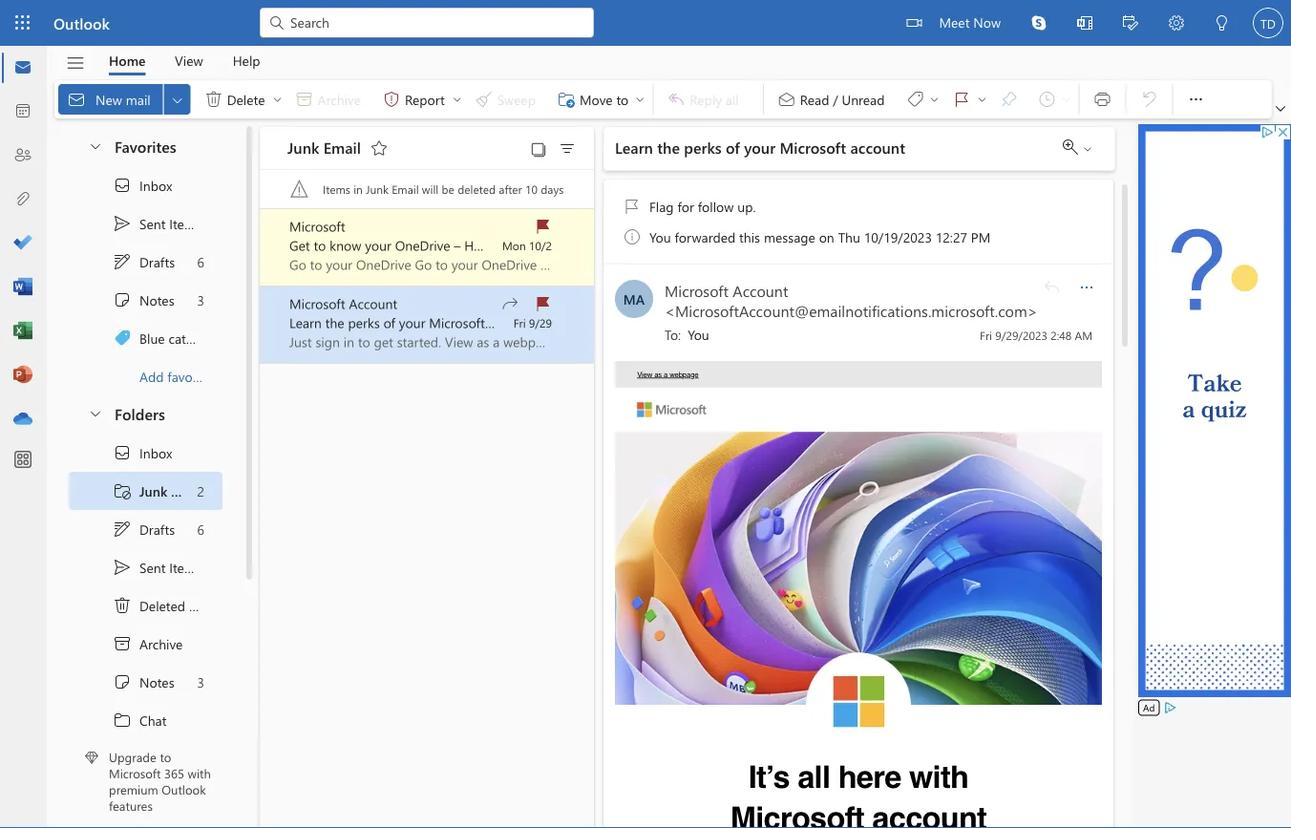 Task type: vqa. For each thing, say whether or not it's contained in the screenshot.
second  tree item from the top
yes



Task type: describe. For each thing, give the bounding box(es) containing it.
10
[[525, 181, 538, 197]]

10/19/2023
[[864, 228, 932, 246]]

 deleted items
[[113, 596, 221, 615]]

fri for fri 9/29
[[514, 315, 526, 331]]

1 horizontal spatial  button
[[1177, 80, 1215, 118]]

new
[[96, 90, 122, 108]]

premium features image
[[85, 751, 98, 765]]

 for first  'tree item' from the bottom of the "it's all here with" 'application'
[[113, 672, 132, 692]]

junk inside  junk email 2
[[139, 482, 167, 500]]


[[113, 634, 132, 653]]

as
[[654, 370, 662, 379]]

 tree item for 
[[69, 243, 223, 281]]

items inside "message list" section
[[323, 181, 350, 197]]


[[267, 13, 287, 32]]

0 vertical spatial perks
[[684, 137, 722, 158]]


[[1123, 15, 1139, 31]]

your right know
[[365, 236, 392, 254]]

you for to:
[[688, 326, 710, 343]]

flag
[[650, 197, 674, 215]]

move
[[580, 90, 613, 108]]

sent inside 'favorites' tree
[[139, 215, 166, 232]]

2 3 from the top
[[197, 673, 204, 691]]

 button for 
[[270, 84, 285, 115]]

microsoft down read
[[780, 137, 846, 158]]

 inside folders tree item
[[88, 405, 103, 421]]

outlook link
[[53, 0, 110, 46]]

your up up.
[[744, 137, 776, 158]]

perks inside message list list box
[[348, 314, 380, 331]]

 for second  'tree item' from the bottom
[[113, 290, 132, 309]]

it's all here with application
[[0, 0, 1291, 828]]

it's all here with
[[749, 759, 969, 795]]

how
[[464, 236, 491, 254]]

 you forwarded this message on thu 10/19/2023 12:27 pm
[[623, 227, 991, 246]]

features
[[109, 797, 153, 814]]

microsoft up get
[[289, 217, 345, 235]]

to: you
[[665, 326, 710, 343]]

 archive
[[113, 634, 183, 653]]

help
[[233, 52, 260, 69]]

set your advertising preferences image
[[1163, 700, 1178, 715]]

2:48
[[1051, 328, 1072, 343]]

upgrade to microsoft 365 with premium outlook features
[[109, 749, 211, 814]]

get to know your onedrive – how to back up your pc and mobile
[[289, 236, 677, 254]]

drafts for 
[[139, 520, 175, 538]]

 button
[[1200, 0, 1246, 48]]

 button
[[1108, 0, 1154, 48]]

microsoft down get
[[289, 295, 345, 312]]

 for 
[[113, 520, 132, 539]]


[[290, 180, 309, 199]]

 inside  move to 
[[635, 94, 646, 105]]


[[558, 139, 577, 159]]


[[1077, 15, 1093, 31]]


[[65, 53, 85, 73]]

will
[[422, 181, 439, 197]]

back
[[511, 236, 538, 254]]

here
[[838, 759, 901, 795]]

items inside 'favorites' tree
[[169, 215, 201, 232]]

fri 9/29/2023 2:48 am
[[980, 328, 1093, 343]]

 tree item
[[69, 625, 223, 663]]

2  notes from the top
[[113, 672, 174, 692]]

account for microsoft account
[[349, 295, 398, 312]]

view as a webpage
[[637, 370, 699, 379]]

your right "up"
[[561, 236, 588, 254]]

add
[[139, 368, 164, 385]]

favorites tree item
[[69, 128, 223, 166]]

 tree item for 
[[69, 166, 223, 204]]

 for microsoft
[[534, 217, 553, 236]]

files image
[[13, 190, 32, 209]]

2  from the top
[[113, 558, 132, 577]]

 for 
[[113, 176, 132, 195]]

mail
[[126, 90, 151, 108]]

view button
[[161, 46, 217, 75]]


[[1032, 15, 1047, 31]]


[[67, 90, 86, 109]]

microsoft account
[[289, 295, 398, 312]]

it's
[[749, 759, 790, 795]]

days
[[541, 181, 564, 197]]

fri for fri 9/29/2023 2:48 am
[[980, 328, 992, 343]]

powerpoint image
[[13, 366, 32, 385]]

 for  deleted items
[[113, 596, 132, 615]]

favorites tree
[[69, 120, 223, 395]]

to right how
[[495, 236, 507, 254]]

word image
[[13, 278, 32, 297]]

move & delete group
[[58, 80, 649, 118]]

0 vertical spatial the
[[657, 137, 680, 158]]

email inside junk email 
[[324, 137, 361, 157]]

0 vertical spatial of
[[726, 137, 740, 158]]

follow
[[698, 197, 734, 215]]

9/29
[[529, 315, 552, 331]]

 button for favorites
[[78, 128, 111, 163]]

deleted
[[139, 597, 185, 614]]

 button for folders
[[78, 395, 111, 431]]

 move to 
[[557, 90, 646, 109]]

–
[[454, 236, 461, 254]]

fri 9/29
[[514, 315, 552, 331]]


[[1276, 104, 1286, 114]]

 inside  
[[977, 94, 988, 105]]

 read / unread
[[777, 90, 885, 109]]

1  tree item from the top
[[69, 281, 223, 319]]

delete
[[227, 90, 265, 108]]

junk email heading
[[288, 127, 394, 169]]

help button
[[218, 46, 275, 75]]

message
[[764, 228, 816, 246]]

all
[[798, 759, 830, 795]]


[[1215, 15, 1230, 31]]


[[530, 141, 547, 158]]

learn the perks of your microsoft account inside message list list box
[[289, 314, 535, 331]]

 button
[[1272, 99, 1290, 118]]

 inside  
[[1082, 143, 1094, 155]]

left-rail-appbar navigation
[[4, 46, 42, 441]]

 new mail
[[67, 90, 151, 109]]

add favorite tree item
[[69, 357, 223, 395]]


[[113, 481, 132, 501]]


[[907, 15, 922, 31]]

 for  flag for follow up.
[[623, 197, 642, 216]]

to right get
[[314, 236, 326, 254]]

junk inside junk email 
[[288, 137, 319, 157]]

meet now
[[939, 13, 1001, 31]]

 sent items inside 'favorites' tree
[[113, 214, 201, 233]]

be
[[442, 181, 455, 197]]

excel image
[[13, 322, 32, 341]]

 inbox for 
[[113, 176, 172, 195]]

unread
[[842, 90, 885, 108]]

folders tree item
[[69, 395, 223, 434]]

thu
[[838, 228, 860, 246]]

1 vertical spatial  button
[[1072, 272, 1102, 303]]

 tree item
[[69, 587, 223, 625]]

 button
[[364, 133, 394, 163]]

 inside favorites tree item
[[88, 138, 103, 153]]

now
[[974, 13, 1001, 31]]

Search for email, meetings, files and more. field
[[288, 12, 583, 32]]

 for 
[[534, 294, 553, 313]]

 flag for follow up.
[[623, 197, 756, 216]]


[[1093, 90, 1112, 109]]

view as a webpage link
[[637, 370, 699, 379]]

 notes inside 'favorites' tree
[[113, 290, 174, 309]]

account inside message list list box
[[489, 314, 535, 331]]

deleted
[[458, 181, 496, 197]]

tags group
[[768, 80, 1075, 118]]

ad
[[1143, 701, 1155, 714]]

with inside heading
[[909, 759, 969, 795]]

with inside upgrade to microsoft 365 with premium outlook features
[[188, 765, 211, 782]]

you for 
[[650, 228, 671, 246]]

notes for second  'tree item' from the bottom
[[139, 291, 174, 309]]



Task type: locate. For each thing, give the bounding box(es) containing it.
with right here
[[909, 759, 969, 795]]

notes for first  'tree item' from the bottom of the "it's all here with" 'application'
[[139, 673, 174, 691]]

inbox down favorites tree item
[[139, 176, 172, 194]]

2 drafts from the top
[[139, 520, 175, 538]]

1 vertical spatial junk
[[366, 181, 389, 197]]

 right move
[[635, 94, 646, 105]]

 drafts up  tree item
[[113, 252, 175, 271]]

add favorite
[[139, 368, 212, 385]]


[[501, 294, 520, 313]]

3 inside 'favorites' tree
[[197, 291, 204, 309]]

 tree item
[[69, 166, 223, 204], [69, 434, 223, 472]]


[[777, 90, 796, 109]]

1 vertical spatial notes
[[139, 673, 174, 691]]

tab list containing home
[[95, 46, 275, 75]]

to do image
[[13, 234, 32, 253]]

0 vertical spatial you
[[650, 228, 671, 246]]

to right move
[[617, 90, 629, 108]]

1  button from the top
[[78, 128, 111, 163]]

2  tree item from the top
[[69, 663, 223, 701]]

1 horizontal spatial fri
[[980, 328, 992, 343]]

0 vertical spatial  button
[[1177, 80, 1215, 118]]

0 horizontal spatial  button
[[450, 84, 465, 115]]

 button
[[78, 128, 111, 163], [78, 395, 111, 431]]

none text field inside "it's all here with" 'application'
[[665, 323, 967, 345]]

0 horizontal spatial account
[[349, 295, 398, 312]]

0 horizontal spatial outlook
[[53, 12, 110, 33]]

0 horizontal spatial 
[[623, 197, 642, 216]]

for
[[678, 197, 694, 215]]

 tree item
[[69, 243, 223, 281], [69, 510, 223, 548]]

0 horizontal spatial with
[[188, 765, 211, 782]]

0 vertical spatial  button
[[78, 128, 111, 163]]

0 horizontal spatial 
[[1077, 278, 1097, 297]]

account down 'unread'
[[851, 137, 905, 158]]

view for view as a webpage
[[637, 370, 653, 379]]

0 vertical spatial 
[[953, 90, 972, 109]]

inbox for 
[[139, 176, 172, 194]]

 button
[[943, 84, 975, 115]]


[[1187, 90, 1206, 109], [1077, 278, 1097, 297]]

1 horizontal spatial account
[[851, 137, 905, 158]]

2  inbox from the top
[[113, 443, 172, 462]]

favorites
[[115, 135, 176, 156]]

microsoft up features
[[109, 765, 161, 782]]

6 inside 'favorites' tree
[[197, 253, 204, 271]]

upgrade
[[109, 749, 156, 766]]

 tree item down " archive"
[[69, 663, 223, 701]]

0 vertical spatial learn the perks of your microsoft account
[[615, 137, 910, 158]]

up
[[542, 236, 557, 254]]

1 vertical spatial email
[[392, 181, 419, 197]]

 inside tags group
[[953, 90, 972, 109]]

mobile
[[637, 236, 677, 254]]

1  tree item from the top
[[69, 243, 223, 281]]

0 horizontal spatial  button
[[1072, 272, 1102, 303]]

learn the perks of your microsoft account down microsoft account
[[289, 314, 535, 331]]

 button
[[1084, 84, 1122, 115]]

1 vertical spatial 
[[113, 596, 132, 615]]

1  tree item from the top
[[69, 166, 223, 204]]

 inside 'favorites' tree
[[113, 252, 132, 271]]

 button
[[164, 84, 191, 115], [270, 84, 285, 115]]

2 vertical spatial email
[[171, 482, 204, 500]]

 right  button
[[977, 94, 988, 105]]

2 notes from the top
[[139, 673, 174, 691]]

 button
[[552, 135, 583, 161]]

 button for 
[[975, 84, 990, 115]]

 down favorites tree item
[[113, 214, 132, 233]]

email right 
[[171, 482, 204, 500]]

 up 
[[113, 443, 132, 462]]

1 sent from the top
[[139, 215, 166, 232]]

inbox
[[139, 176, 172, 194], [139, 444, 172, 462]]

1  tree item from the top
[[69, 204, 223, 243]]

message list section
[[260, 122, 677, 827]]

with right 365
[[188, 765, 211, 782]]

1 inbox from the top
[[139, 176, 172, 194]]

 button
[[56, 47, 95, 79]]

 up 
[[113, 252, 132, 271]]

 sent items up deleted
[[113, 558, 201, 577]]

 chat
[[113, 711, 167, 730]]

0 vertical spatial  tree item
[[69, 166, 223, 204]]

know
[[330, 236, 361, 254]]

the
[[657, 137, 680, 158], [325, 314, 344, 331]]

 right 
[[929, 94, 940, 105]]

archive
[[139, 635, 183, 653]]

1 horizontal spatial email
[[324, 137, 361, 157]]

 inside move & delete group
[[204, 90, 223, 109]]

onedrive image
[[13, 410, 32, 429]]


[[113, 329, 132, 348]]

account inside microsoft account <microsoftaccount@emailnotifications.microsoft.com>
[[733, 280, 788, 300]]

 inside  dropdown button
[[170, 92, 185, 107]]

perks down microsoft account
[[348, 314, 380, 331]]

 button
[[525, 135, 552, 161]]

more apps image
[[13, 451, 32, 470]]

2  tree item from the top
[[69, 434, 223, 472]]

td image
[[1253, 8, 1284, 38]]

 up 10/2
[[534, 217, 553, 236]]

the up flag
[[657, 137, 680, 158]]

 button inside folders tree item
[[78, 395, 111, 431]]

 up 9/29
[[534, 294, 553, 313]]

0 vertical spatial  notes
[[113, 290, 174, 309]]

items down favorites tree item
[[169, 215, 201, 232]]

 button
[[1154, 0, 1200, 48]]


[[623, 227, 642, 246]]

1 3 from the top
[[197, 291, 204, 309]]

junk right in
[[366, 181, 389, 197]]

drafts down  junk email 2
[[139, 520, 175, 538]]

 button up am
[[1072, 272, 1102, 303]]

notes up blue
[[139, 291, 174, 309]]

0 horizontal spatial 
[[113, 596, 132, 615]]

1 horizontal spatial with
[[909, 759, 969, 795]]

 button inside favorites tree item
[[78, 128, 111, 163]]

drafts inside 'favorites' tree
[[139, 253, 175, 271]]

1 6 from the top
[[197, 253, 204, 271]]

microsoft account <microsoftaccount@emailnotifications.microsoft.com>
[[665, 280, 1038, 321]]

sent up  tree item
[[139, 559, 166, 576]]

microsoft account image
[[615, 280, 653, 318]]

fri left 9/29/2023
[[980, 328, 992, 343]]

people image
[[13, 146, 32, 165]]

 tree item down favorites
[[69, 166, 223, 204]]

1 vertical spatial sent
[[139, 559, 166, 576]]

1 vertical spatial perks
[[348, 314, 380, 331]]

2  from the top
[[113, 443, 132, 462]]

forwarded
[[675, 228, 736, 246]]

1  from the top
[[113, 290, 132, 309]]

 button left folders
[[78, 395, 111, 431]]

0 horizontal spatial you
[[650, 228, 671, 246]]

the inside message list list box
[[325, 314, 344, 331]]

0 vertical spatial inbox
[[139, 176, 172, 194]]

outlook up 
[[53, 12, 110, 33]]

fri inside message list list box
[[514, 315, 526, 331]]

 inside 'favorites' tree
[[113, 214, 132, 233]]

get
[[289, 236, 310, 254]]

0 vertical spatial  tree item
[[69, 243, 223, 281]]


[[906, 90, 925, 109]]

2 sent from the top
[[139, 559, 166, 576]]

1 vertical spatial learn
[[289, 314, 322, 331]]

view inside button
[[175, 52, 203, 69]]

1 vertical spatial  button
[[78, 395, 111, 431]]

1 horizontal spatial  button
[[270, 84, 285, 115]]

 button inside move & delete group
[[450, 84, 465, 115]]

2  from the top
[[113, 520, 132, 539]]

1 vertical spatial 
[[623, 197, 642, 216]]

0 vertical spatial account
[[851, 137, 905, 158]]

0 horizontal spatial the
[[325, 314, 344, 331]]

email inside  junk email 2
[[171, 482, 204, 500]]

0 horizontal spatial learn the perks of your microsoft account
[[289, 314, 535, 331]]

perks
[[684, 137, 722, 158], [348, 314, 380, 331]]

items left in
[[323, 181, 350, 197]]

view
[[175, 52, 203, 69], [637, 370, 653, 379]]

junk up 
[[288, 137, 319, 157]]

 inside 'favorites' tree
[[113, 176, 132, 195]]

2  button from the left
[[270, 84, 285, 115]]

0 vertical spatial sent
[[139, 215, 166, 232]]

 tree item
[[69, 472, 223, 510]]

0 horizontal spatial account
[[489, 314, 535, 331]]

1  button from the left
[[164, 84, 191, 115]]

0 vertical spatial 
[[113, 252, 132, 271]]

on
[[819, 228, 835, 246]]

 for  delete 
[[204, 90, 223, 109]]

1 notes from the top
[[139, 291, 174, 309]]

1 vertical spatial  tree item
[[69, 548, 223, 587]]

 notes down  tree item
[[113, 672, 174, 692]]

account down 
[[489, 314, 535, 331]]

0 vertical spatial 
[[113, 214, 132, 233]]

learn down microsoft account
[[289, 314, 322, 331]]

am
[[1075, 328, 1093, 343]]

microsoft inside microsoft account <microsoftaccount@emailnotifications.microsoft.com>
[[665, 280, 729, 300]]

various microsoft app logos. image
[[615, 431, 1102, 727]]

 inside ' '
[[929, 94, 940, 105]]

 right report
[[452, 94, 463, 105]]

 button
[[1062, 0, 1108, 48]]

<microsoftaccount@emailnotifications.microsoft.com>
[[665, 300, 1038, 321]]

report
[[405, 90, 445, 108]]

0 vertical spatial 
[[534, 217, 553, 236]]

 tree item down favorites tree item
[[69, 204, 223, 243]]

 inbox inside 'favorites' tree
[[113, 176, 172, 195]]

you right 
[[650, 228, 671, 246]]

onedrive
[[395, 236, 450, 254]]

6
[[197, 253, 204, 271], [197, 520, 204, 538]]

 inside 'favorites' tree
[[113, 290, 132, 309]]

0 vertical spatial 
[[113, 290, 132, 309]]

to
[[617, 90, 629, 108], [314, 236, 326, 254], [495, 236, 507, 254], [160, 749, 171, 766]]

3 up category
[[197, 291, 204, 309]]

6 for 
[[197, 253, 204, 271]]

1  button from the left
[[450, 84, 465, 115]]

premium
[[109, 781, 158, 798]]

to right upgrade
[[160, 749, 171, 766]]

tree containing 
[[69, 434, 223, 816]]

your down onedrive
[[399, 314, 426, 331]]

inbox inside 'favorites' tree
[[139, 176, 172, 194]]


[[204, 90, 223, 109], [113, 596, 132, 615]]

outlook banner
[[0, 0, 1291, 48]]

none text field containing to:
[[665, 323, 967, 345]]

 button
[[450, 84, 465, 115], [975, 84, 990, 115]]

2  button from the left
[[975, 84, 990, 115]]

2  drafts from the top
[[113, 520, 175, 539]]

tree
[[69, 434, 223, 816]]

to inside upgrade to microsoft 365 with premium outlook features
[[160, 749, 171, 766]]

account inside message list list box
[[349, 295, 398, 312]]

message list list box
[[260, 209, 677, 827]]

mail image
[[13, 58, 32, 77]]

 tree item
[[69, 281, 223, 319], [69, 663, 223, 701]]

 notes up  tree item
[[113, 290, 174, 309]]

1 vertical spatial learn the perks of your microsoft account
[[289, 314, 535, 331]]

 down  dropdown button
[[1187, 90, 1206, 109]]

 drafts for 
[[113, 520, 175, 539]]

 button for 
[[450, 84, 465, 115]]

 drafts inside 'favorites' tree
[[113, 252, 175, 271]]

 button inside tags group
[[975, 84, 990, 115]]

items right deleted
[[189, 597, 221, 614]]

email left  button at the top
[[324, 137, 361, 157]]

 up the 
[[113, 596, 132, 615]]

you inside  you forwarded this message on thu 10/19/2023 12:27 pm
[[650, 228, 671, 246]]

1 vertical spatial 
[[113, 520, 132, 539]]

0 vertical spatial junk
[[288, 137, 319, 157]]

junk email 
[[288, 137, 389, 158]]

6 for 
[[197, 520, 204, 538]]

0 horizontal spatial fri
[[514, 315, 526, 331]]

ma
[[624, 290, 645, 308]]

 right ' '
[[953, 90, 972, 109]]

1 vertical spatial 
[[113, 672, 132, 692]]

 up 
[[113, 290, 132, 309]]

inbox up  junk email 2
[[139, 444, 172, 462]]

microsoft up you popup button
[[665, 280, 729, 300]]

1 vertical spatial outlook
[[162, 781, 206, 798]]

up.
[[738, 197, 756, 215]]

2 horizontal spatial email
[[392, 181, 419, 197]]

 sent items
[[113, 214, 201, 233], [113, 558, 201, 577]]

0 horizontal spatial junk
[[139, 482, 167, 500]]

0 horizontal spatial view
[[175, 52, 203, 69]]

after
[[499, 181, 522, 197]]

account down know
[[349, 295, 398, 312]]

 tree item for 
[[69, 510, 223, 548]]

1 vertical spatial 
[[1077, 278, 1097, 297]]

0 vertical spatial  drafts
[[113, 252, 175, 271]]


[[382, 90, 401, 109]]

view for view
[[175, 52, 203, 69]]

0 vertical spatial 6
[[197, 253, 204, 271]]

drafts up blue
[[139, 253, 175, 271]]

 right 
[[1082, 143, 1094, 155]]

ma button
[[615, 280, 653, 318]]

1 horizontal spatial the
[[657, 137, 680, 158]]

of
[[726, 137, 740, 158], [384, 314, 395, 331]]

learn the perks of your microsoft account down  on the top right of the page
[[615, 137, 910, 158]]

 tree item
[[69, 701, 223, 739]]

 inbox for 
[[113, 443, 172, 462]]

learn down  move to 
[[615, 137, 653, 158]]

1  from the top
[[113, 176, 132, 195]]

home button
[[95, 46, 160, 75]]

 tree item
[[69, 204, 223, 243], [69, 548, 223, 587]]

 sent items down favorites tree item
[[113, 214, 201, 233]]

1 vertical spatial  inbox
[[113, 443, 172, 462]]

2  tree item from the top
[[69, 548, 223, 587]]

 tree item for 
[[69, 434, 223, 472]]

1 horizontal spatial account
[[733, 280, 788, 300]]

1  notes from the top
[[113, 290, 174, 309]]

1  from the top
[[534, 217, 553, 236]]

microsoft left fri 9/29
[[429, 314, 485, 331]]

1 vertical spatial 3
[[197, 673, 204, 691]]

junk
[[288, 137, 319, 157], [366, 181, 389, 197], [139, 482, 167, 500]]

1 vertical spatial the
[[325, 314, 344, 331]]

0 horizontal spatial  button
[[164, 84, 191, 115]]

1  from the top
[[113, 252, 132, 271]]

calendar image
[[13, 102, 32, 121]]

None text field
[[665, 323, 967, 345]]

0 vertical spatial 
[[113, 176, 132, 195]]

learn inside message list list box
[[289, 314, 322, 331]]

of up up.
[[726, 137, 740, 158]]

1 vertical spatial  sent items
[[113, 558, 201, 577]]

0 vertical spatial drafts
[[139, 253, 175, 271]]

 up  tree item
[[113, 558, 132, 577]]

outlook inside banner
[[53, 12, 110, 33]]

 for the bottom the  dropdown button
[[1077, 278, 1097, 297]]

 tree item up blue
[[69, 281, 223, 319]]

 up 
[[113, 672, 132, 692]]

2  button from the top
[[78, 395, 111, 431]]

 down 
[[113, 520, 132, 539]]

 drafts for 
[[113, 252, 175, 271]]

 right delete
[[272, 94, 283, 105]]

0 vertical spatial learn
[[615, 137, 653, 158]]

items up  deleted items
[[169, 559, 201, 576]]

mon
[[502, 238, 526, 253]]

10/2
[[529, 238, 552, 253]]

you button
[[685, 325, 712, 345]]

 sent items inside tree
[[113, 558, 201, 577]]

account
[[851, 137, 905, 158], [489, 314, 535, 331]]

2 inbox from the top
[[139, 444, 172, 462]]

 drafts down  tree item
[[113, 520, 175, 539]]

1 horizontal spatial learn
[[615, 137, 653, 158]]

drafts for 
[[139, 253, 175, 271]]

0 vertical spatial 
[[1187, 90, 1206, 109]]

0 horizontal spatial of
[[384, 314, 395, 331]]

1  sent items from the top
[[113, 214, 201, 233]]

account down this
[[733, 280, 788, 300]]

 inside the  report 
[[452, 94, 463, 105]]

view left help
[[175, 52, 203, 69]]

1  inbox from the top
[[113, 176, 172, 195]]

1 horizontal spatial  button
[[975, 84, 990, 115]]

view left as
[[637, 370, 653, 379]]

email
[[324, 137, 361, 157], [392, 181, 419, 197], [171, 482, 204, 500]]

 button right ' '
[[975, 84, 990, 115]]

 left flag
[[623, 197, 642, 216]]

1 vertical spatial  tree item
[[69, 663, 223, 701]]

0 vertical spatial  tree item
[[69, 204, 223, 243]]

account for microsoft account <microsoftaccount@emailnotifications.microsoft.com>
[[733, 280, 788, 300]]

2  from the top
[[113, 672, 132, 692]]

0 horizontal spatial email
[[171, 482, 204, 500]]

1 vertical spatial 
[[534, 294, 553, 313]]

 inside  tree item
[[113, 596, 132, 615]]

meet
[[939, 13, 970, 31]]

2 vertical spatial junk
[[139, 482, 167, 500]]

 button for 
[[164, 84, 191, 115]]

 button down  dropdown button
[[1177, 80, 1215, 118]]

1 vertical spatial 6
[[197, 520, 204, 538]]

 button down  new mail on the top left of the page
[[78, 128, 111, 163]]

2  sent items from the top
[[113, 558, 201, 577]]

1 vertical spatial of
[[384, 314, 395, 331]]

6 up category
[[197, 253, 204, 271]]

0 vertical spatial  inbox
[[113, 176, 172, 195]]

you right to:
[[688, 326, 710, 343]]

to inside  move to 
[[617, 90, 629, 108]]

 up am
[[1077, 278, 1097, 297]]

notes inside 'favorites' tree
[[139, 291, 174, 309]]

drafts
[[139, 253, 175, 271], [139, 520, 175, 538]]

tab list inside "it's all here with" 'application'
[[95, 46, 275, 75]]

 down  new mail on the top left of the page
[[88, 138, 103, 153]]

 inbox inside tree
[[113, 443, 172, 462]]

 tree item up deleted
[[69, 548, 223, 587]]

it's all here with heading
[[637, 756, 1080, 828]]

1 horizontal spatial learn the perks of your microsoft account
[[615, 137, 910, 158]]

1 vertical spatial  tree item
[[69, 434, 223, 472]]

1 horizontal spatial junk
[[288, 137, 319, 157]]

 button right report
[[450, 84, 465, 115]]

folders
[[115, 403, 165, 423]]

2  from the top
[[534, 294, 553, 313]]

0 vertical spatial  tree item
[[69, 281, 223, 319]]

3 up  tree item
[[197, 673, 204, 691]]

1 horizontal spatial of
[[726, 137, 740, 158]]

sent down favorites tree item
[[139, 215, 166, 232]]

 for rightmost the  dropdown button
[[1187, 90, 1206, 109]]

1 horizontal spatial 
[[953, 90, 972, 109]]

1 vertical spatial  drafts
[[113, 520, 175, 539]]

 left folders
[[88, 405, 103, 421]]

 inside  delete 
[[272, 94, 283, 105]]

1 vertical spatial view
[[637, 370, 653, 379]]


[[557, 90, 576, 109]]

 tree item down folders
[[69, 434, 223, 472]]

0 vertical spatial notes
[[139, 291, 174, 309]]

of inside message list list box
[[384, 314, 395, 331]]

 inside tree
[[113, 672, 132, 692]]

learn
[[615, 137, 653, 158], [289, 314, 322, 331]]

0 vertical spatial email
[[324, 137, 361, 157]]

 for  
[[953, 90, 972, 109]]


[[1169, 15, 1184, 31]]

1  from the top
[[113, 214, 132, 233]]

 for 
[[113, 252, 132, 271]]

microsoft inside upgrade to microsoft 365 with premium outlook features
[[109, 765, 161, 782]]

1  drafts from the top
[[113, 252, 175, 271]]

 for 
[[113, 443, 132, 462]]

blue
[[139, 329, 165, 347]]

2  tree item from the top
[[69, 510, 223, 548]]

category
[[169, 329, 220, 347]]

 button right mail
[[164, 84, 191, 115]]

0 vertical spatial  sent items
[[113, 214, 201, 233]]

1 vertical spatial inbox
[[139, 444, 172, 462]]

1 vertical spatial  tree item
[[69, 510, 223, 548]]

notes up chat
[[139, 673, 174, 691]]

inbox for 
[[139, 444, 172, 462]]


[[1063, 139, 1078, 155]]

 
[[906, 90, 940, 109]]

perks up follow
[[684, 137, 722, 158]]

 inbox down favorites tree item
[[113, 176, 172, 195]]

1 horizontal spatial view
[[637, 370, 653, 379]]

notes inside tree
[[139, 673, 174, 691]]

sent
[[139, 215, 166, 232], [139, 559, 166, 576]]

to:
[[665, 326, 681, 343]]

 button right delete
[[270, 84, 285, 115]]

 down favorites tree item
[[113, 176, 132, 195]]

1 vertical spatial you
[[688, 326, 710, 343]]

 tree item
[[69, 319, 223, 357]]


[[113, 290, 132, 309], [113, 672, 132, 692]]

 left delete
[[204, 90, 223, 109]]

tab list
[[95, 46, 275, 75]]

the down microsoft account
[[325, 314, 344, 331]]

0 vertical spatial view
[[175, 52, 203, 69]]

 delete 
[[204, 90, 283, 109]]

 search field
[[260, 0, 594, 43]]

1 drafts from the top
[[139, 253, 175, 271]]

0 horizontal spatial perks
[[348, 314, 380, 331]]

 tree item down  junk email 2
[[69, 510, 223, 548]]

outlook inside upgrade to microsoft 365 with premium outlook features
[[162, 781, 206, 798]]

items inside  deleted items
[[189, 597, 221, 614]]

0 vertical spatial outlook
[[53, 12, 110, 33]]

2 6 from the top
[[197, 520, 204, 538]]

notes
[[139, 291, 174, 309], [139, 673, 174, 691]]



